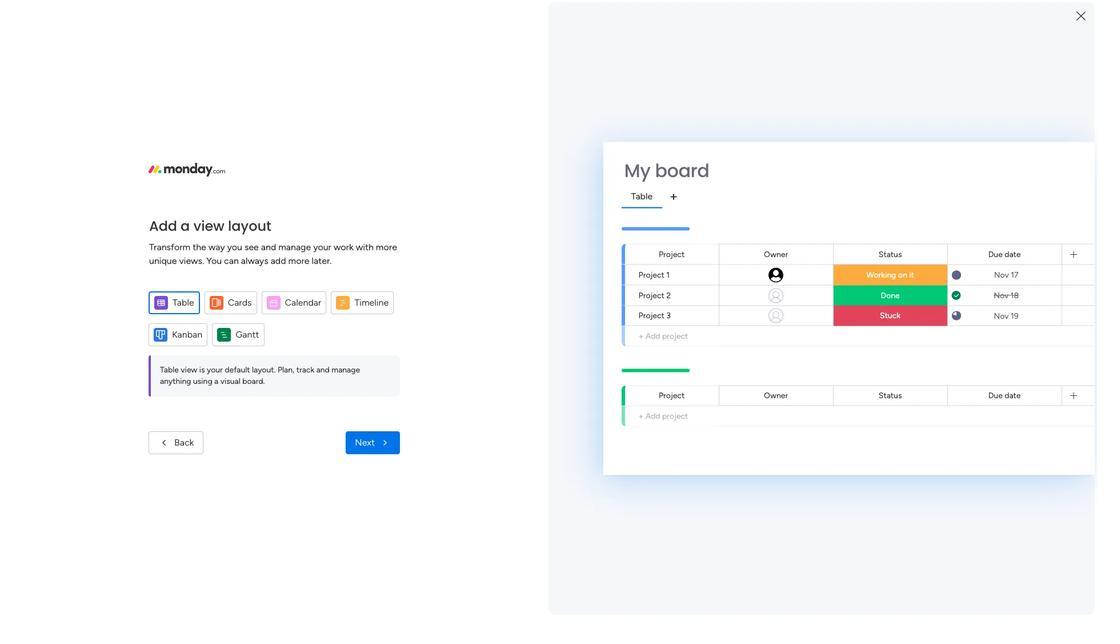 Task type: locate. For each thing, give the bounding box(es) containing it.
2 horizontal spatial your
[[913, 336, 931, 347]]

0 vertical spatial my
[[624, 157, 651, 183]]

circle o image
[[897, 122, 904, 130]]

upload your photo link
[[897, 120, 1051, 132]]

work up see
[[239, 228, 257, 238]]

work down main workspace
[[279, 362, 298, 372]]

a
[[181, 216, 190, 235], [214, 376, 218, 386]]

timeline button
[[331, 291, 394, 314]]

0 horizontal spatial my
[[227, 311, 242, 324]]

m
[[238, 350, 249, 367]]

1 vertical spatial due date
[[988, 391, 1021, 400]]

1 vertical spatial manage
[[332, 365, 360, 375]]

0 vertical spatial more
[[376, 241, 397, 252]]

workspace
[[334, 228, 373, 238], [290, 346, 339, 358]]

0 vertical spatial your
[[313, 241, 331, 252]]

0 vertical spatial management
[[259, 228, 306, 238]]

invite members image
[[947, 8, 958, 19]]

2 vertical spatial work
[[279, 362, 298, 372]]

help center element
[[880, 488, 1051, 534]]

workspaces navigation
[[8, 111, 111, 129]]

project 1
[[639, 270, 670, 279]]

explore templates
[[929, 375, 1003, 386]]

table
[[173, 297, 194, 308], [160, 365, 179, 375]]

1 vertical spatial + add project
[[639, 411, 688, 421]]

1 vertical spatial add
[[646, 331, 660, 341]]

owner
[[764, 249, 788, 259], [764, 391, 788, 400]]

manage down work management > main workspace
[[278, 241, 311, 252]]

your
[[313, 241, 331, 252], [913, 336, 931, 347], [207, 365, 223, 375]]

work down work management > main workspace
[[334, 241, 354, 252]]

anything
[[160, 376, 191, 386]]

templates
[[939, 350, 980, 360], [962, 375, 1003, 386]]

+ add project
[[639, 331, 688, 341], [639, 411, 688, 421]]

0 horizontal spatial component image
[[225, 227, 235, 237]]

0 vertical spatial status
[[879, 249, 902, 259]]

0 vertical spatial templates
[[939, 350, 980, 360]]

logo image
[[149, 163, 225, 177]]

manage
[[278, 241, 311, 252], [332, 365, 360, 375]]

main up plan,
[[265, 346, 287, 358]]

0 vertical spatial with
[[356, 241, 374, 252]]

check circle image
[[897, 107, 904, 116]]

my board
[[624, 157, 709, 183]]

made
[[914, 350, 936, 360]]

table for table
[[173, 297, 194, 308]]

my down cards
[[227, 311, 242, 324]]

management
[[259, 228, 306, 238], [300, 362, 350, 372]]

2 project from the top
[[662, 411, 688, 421]]

circle o image
[[897, 136, 904, 145]]

1 vertical spatial view
[[181, 365, 197, 375]]

0 vertical spatial +
[[639, 331, 644, 341]]

management down 'project management'
[[259, 228, 306, 238]]

1 horizontal spatial a
[[214, 376, 218, 386]]

1 horizontal spatial manage
[[332, 365, 360, 375]]

1 vertical spatial +
[[639, 411, 644, 421]]

2 vertical spatial your
[[207, 365, 223, 375]]

2 vertical spatial and
[[947, 513, 960, 522]]

1 vertical spatial date
[[1005, 391, 1021, 400]]

later.
[[312, 255, 332, 266]]

public board image
[[225, 209, 238, 221]]

and inside transform the way you see and manage your work with more unique views. you can always add more later.
[[261, 241, 276, 252]]

with
[[356, 241, 374, 252], [1018, 336, 1036, 347]]

center
[[944, 500, 968, 509]]

main
[[315, 228, 332, 238], [265, 346, 287, 358]]

due date
[[988, 249, 1021, 259], [988, 391, 1021, 400]]

status
[[879, 249, 902, 259], [879, 391, 902, 400]]

view left is on the bottom left of page
[[181, 365, 197, 375]]

my for my workspaces
[[227, 311, 242, 324]]

0 vertical spatial date
[[1005, 249, 1021, 259]]

1 vertical spatial component image
[[265, 362, 275, 372]]

with up timeline button
[[356, 241, 374, 252]]

due
[[988, 249, 1003, 259], [988, 391, 1003, 400]]

table button
[[149, 291, 200, 314]]

workspace up work management
[[290, 346, 339, 358]]

0 vertical spatial due date
[[988, 249, 1021, 259]]

timeline
[[354, 297, 389, 308]]

gantt button
[[212, 323, 264, 346]]

and down 'center'
[[947, 513, 960, 522]]

0 horizontal spatial more
[[288, 255, 309, 266]]

1 vertical spatial due
[[988, 391, 1003, 400]]

0 horizontal spatial work
[[239, 228, 257, 238]]

table inside button
[[173, 297, 194, 308]]

explore templates button
[[887, 369, 1045, 392]]

desktop
[[936, 135, 968, 146]]

view
[[193, 216, 224, 235], [181, 365, 197, 375]]

0 vertical spatial work
[[239, 228, 257, 238]]

default
[[225, 365, 250, 375]]

close my workspaces image
[[211, 311, 225, 324]]

manage inside transform the way you see and manage your work with more unique views. you can always add more later.
[[278, 241, 311, 252]]

0 horizontal spatial main
[[265, 346, 287, 358]]

component image up you
[[225, 227, 235, 237]]

your up made
[[913, 336, 931, 347]]

1 vertical spatial management
[[300, 362, 350, 372]]

component image left plan,
[[265, 362, 275, 372]]

more
[[376, 241, 397, 252], [288, 255, 309, 266]]

1 horizontal spatial component image
[[265, 362, 275, 372]]

workspace right > at the left of page
[[334, 228, 373, 238]]

0 horizontal spatial manage
[[278, 241, 311, 252]]

enable
[[909, 135, 934, 146]]

your inside boost your workflow in minutes with ready-made templates
[[913, 336, 931, 347]]

templates inside button
[[962, 375, 1003, 386]]

plan,
[[278, 365, 294, 375]]

1 vertical spatial main
[[265, 346, 287, 358]]

1 horizontal spatial work
[[279, 362, 298, 372]]

1 vertical spatial your
[[913, 336, 931, 347]]

0 vertical spatial owner
[[764, 249, 788, 259]]

1 vertical spatial table
[[160, 365, 179, 375]]

table view is your default layout. plan, track and manage anything using a visual board.
[[160, 365, 360, 386]]

1 vertical spatial and
[[316, 365, 330, 375]]

project
[[662, 331, 688, 341], [662, 411, 688, 421]]

0 vertical spatial due
[[988, 249, 1003, 259]]

and inside table view is your default layout. plan, track and manage anything using a visual board.
[[316, 365, 330, 375]]

2 horizontal spatial and
[[947, 513, 960, 522]]

component image
[[225, 227, 235, 237], [265, 362, 275, 372]]

0 vertical spatial project
[[662, 331, 688, 341]]

views.
[[179, 255, 204, 266]]

0 vertical spatial manage
[[278, 241, 311, 252]]

boost your workflow in minutes with ready-made templates
[[887, 336, 1036, 360]]

the
[[193, 241, 206, 252]]

templates down workflow
[[939, 350, 980, 360]]

with right minutes
[[1018, 336, 1036, 347]]

1 horizontal spatial main
[[315, 228, 332, 238]]

0 vertical spatial component image
[[225, 227, 235, 237]]

date
[[1005, 249, 1021, 259], [1005, 391, 1021, 400]]

1 vertical spatial work
[[334, 241, 354, 252]]

cards
[[228, 297, 252, 308]]

layout.
[[252, 365, 276, 375]]

1 horizontal spatial your
[[313, 241, 331, 252]]

2 due from the top
[[988, 391, 1003, 400]]

board.
[[242, 376, 265, 386]]

0 vertical spatial a
[[181, 216, 190, 235]]

1 horizontal spatial my
[[624, 157, 651, 183]]

manage right track
[[332, 365, 360, 375]]

table inside table view is your default layout. plan, track and manage anything using a visual board.
[[160, 365, 179, 375]]

layout
[[228, 216, 271, 235]]

templates image image
[[890, 247, 1041, 326]]

help image
[[1025, 8, 1037, 19]]

0 horizontal spatial your
[[207, 365, 223, 375]]

work
[[239, 228, 257, 238], [334, 241, 354, 252], [279, 362, 298, 372]]

management down main workspace
[[300, 362, 350, 372]]

kanban
[[172, 329, 202, 340]]

0 horizontal spatial with
[[356, 241, 374, 252]]

account
[[934, 106, 966, 116]]

and up add
[[261, 241, 276, 252]]

your up later. at the top
[[313, 241, 331, 252]]

in
[[973, 336, 980, 347]]

2 status from the top
[[879, 391, 902, 400]]

main right > at the left of page
[[315, 228, 332, 238]]

manage inside table view is your default layout. plan, track and manage anything using a visual board.
[[332, 365, 360, 375]]

1 vertical spatial templates
[[962, 375, 1003, 386]]

gantt
[[236, 329, 259, 340]]

and right track
[[316, 365, 330, 375]]

1 horizontal spatial and
[[316, 365, 330, 375]]

my left board
[[624, 157, 651, 183]]

always
[[241, 255, 268, 266]]

enable desktop notifications
[[909, 135, 1020, 146]]

setup account
[[909, 106, 966, 116]]

1 vertical spatial owner
[[764, 391, 788, 400]]

1 vertical spatial more
[[288, 255, 309, 266]]

1 vertical spatial status
[[879, 391, 902, 400]]

back
[[174, 437, 194, 448]]

0 vertical spatial table
[[173, 297, 194, 308]]

get
[[962, 513, 974, 522]]

0 vertical spatial workspace
[[334, 228, 373, 238]]

1 vertical spatial my
[[227, 311, 242, 324]]

table up kanban
[[173, 297, 194, 308]]

upload
[[909, 121, 936, 131]]

a up transform
[[181, 216, 190, 235]]

a right using
[[214, 376, 218, 386]]

1 vertical spatial project
[[662, 411, 688, 421]]

add
[[271, 255, 286, 266]]

1 vertical spatial a
[[214, 376, 218, 386]]

0 vertical spatial and
[[261, 241, 276, 252]]

main workspace
[[265, 346, 339, 358]]

ready-
[[887, 350, 914, 360]]

0 vertical spatial + add project
[[639, 331, 688, 341]]

templates right explore
[[962, 375, 1003, 386]]

your right is on the bottom left of page
[[207, 365, 223, 375]]

way
[[208, 241, 225, 252]]

view up way
[[193, 216, 224, 235]]

>
[[308, 228, 313, 238]]

2 horizontal spatial work
[[334, 241, 354, 252]]

table up anything
[[160, 365, 179, 375]]

0 vertical spatial add
[[149, 216, 177, 235]]

your inside transform the way you see and manage your work with more unique views. you can always add more later.
[[313, 241, 331, 252]]

0 horizontal spatial and
[[261, 241, 276, 252]]

1 horizontal spatial with
[[1018, 336, 1036, 347]]

1 vertical spatial with
[[1018, 336, 1036, 347]]

0 vertical spatial view
[[193, 216, 224, 235]]

my
[[624, 157, 651, 183], [227, 311, 242, 324]]



Task type: describe. For each thing, give the bounding box(es) containing it.
minutes
[[983, 336, 1016, 347]]

2 vertical spatial add
[[646, 411, 660, 421]]

board
[[655, 157, 709, 183]]

1 project from the top
[[662, 331, 688, 341]]

visual
[[220, 376, 240, 386]]

apps image
[[972, 8, 983, 19]]

1 date from the top
[[1005, 249, 1021, 259]]

can
[[224, 255, 239, 266]]

1 due from the top
[[988, 249, 1003, 259]]

jacob simon image
[[1065, 5, 1083, 23]]

using
[[193, 376, 212, 386]]

project 2
[[639, 290, 671, 300]]

my for my board
[[624, 157, 651, 183]]

3
[[666, 311, 671, 320]]

you
[[227, 241, 242, 252]]

my workspaces
[[227, 311, 300, 324]]

2 + add project from the top
[[639, 411, 688, 421]]

your
[[938, 121, 955, 131]]

0 vertical spatial main
[[315, 228, 332, 238]]

you
[[206, 255, 222, 266]]

work management > main workspace
[[239, 228, 373, 238]]

transform
[[149, 241, 190, 252]]

notifications
[[971, 135, 1020, 146]]

is
[[199, 365, 205, 375]]

component image for work management
[[265, 362, 275, 372]]

work management
[[279, 362, 350, 372]]

project for project management
[[242, 209, 272, 220]]

templates inside boost your workflow in minutes with ready-made templates
[[939, 350, 980, 360]]

work for work management > main workspace
[[239, 228, 257, 238]]

work for work management
[[279, 362, 298, 372]]

project 3
[[639, 311, 671, 320]]

table for table view is your default layout. plan, track and manage anything using a visual board.
[[160, 365, 179, 375]]

inbox image
[[922, 8, 933, 19]]

next button
[[346, 431, 400, 454]]

1 vertical spatial workspace
[[290, 346, 339, 358]]

unique
[[149, 255, 177, 266]]

2
[[666, 290, 671, 300]]

a inside table view is your default layout. plan, track and manage anything using a visual board.
[[214, 376, 218, 386]]

calendar button
[[261, 291, 326, 314]]

workspaces
[[244, 311, 300, 324]]

1 + from the top
[[639, 331, 644, 341]]

component image for work management > main workspace
[[225, 227, 235, 237]]

project for project 2
[[639, 290, 664, 300]]

management
[[275, 209, 330, 220]]

help
[[925, 500, 942, 509]]

with inside transform the way you see and manage your work with more unique views. you can always add more later.
[[356, 241, 374, 252]]

getting started element
[[880, 433, 1051, 479]]

1 + add project from the top
[[639, 331, 688, 341]]

see
[[245, 241, 259, 252]]

2 + from the top
[[639, 411, 644, 421]]

1 owner from the top
[[764, 249, 788, 259]]

work inside transform the way you see and manage your work with more unique views. you can always add more later.
[[334, 241, 354, 252]]

and inside help center learn and get support
[[947, 513, 960, 522]]

workspace image
[[230, 345, 257, 372]]

photo
[[957, 121, 980, 131]]

learn
[[925, 513, 945, 522]]

next
[[355, 437, 375, 448]]

management for work management
[[300, 362, 350, 372]]

view inside table view is your default layout. plan, track and manage anything using a visual board.
[[181, 365, 197, 375]]

add a view layout
[[149, 216, 271, 235]]

back button
[[149, 431, 204, 454]]

2 due date from the top
[[988, 391, 1021, 400]]

search everything image
[[1000, 8, 1011, 19]]

help center learn and get support
[[925, 500, 1004, 522]]

project for project 3
[[639, 311, 664, 320]]

your inside table view is your default layout. plan, track and manage anything using a visual board.
[[207, 365, 223, 375]]

1 status from the top
[[879, 249, 902, 259]]

setup
[[909, 106, 932, 116]]

boost
[[887, 336, 911, 347]]

transform the way you see and manage your work with more unique views. you can always add more later.
[[149, 241, 397, 266]]

2 owner from the top
[[764, 391, 788, 400]]

2 date from the top
[[1005, 391, 1021, 400]]

1 due date from the top
[[988, 249, 1021, 259]]

1 horizontal spatial more
[[376, 241, 397, 252]]

calendar
[[285, 297, 321, 308]]

cards button
[[204, 291, 257, 314]]

1
[[666, 270, 670, 279]]

with inside boost your workflow in minutes with ready-made templates
[[1018, 336, 1036, 347]]

workflow
[[933, 336, 971, 347]]

notifications image
[[897, 8, 908, 19]]

support
[[976, 513, 1004, 522]]

kanban button
[[149, 323, 208, 346]]

explore
[[929, 375, 959, 386]]

upload your photo
[[909, 121, 980, 131]]

0 horizontal spatial a
[[181, 216, 190, 235]]

enable desktop notifications link
[[897, 134, 1051, 147]]

setup account link
[[897, 105, 1051, 118]]

track
[[296, 365, 314, 375]]

project for project 1
[[639, 270, 664, 279]]

management for work management > main workspace
[[259, 228, 306, 238]]

project management
[[242, 209, 330, 220]]



Task type: vqa. For each thing, say whether or not it's contained in the screenshot.
work associated with work management
yes



